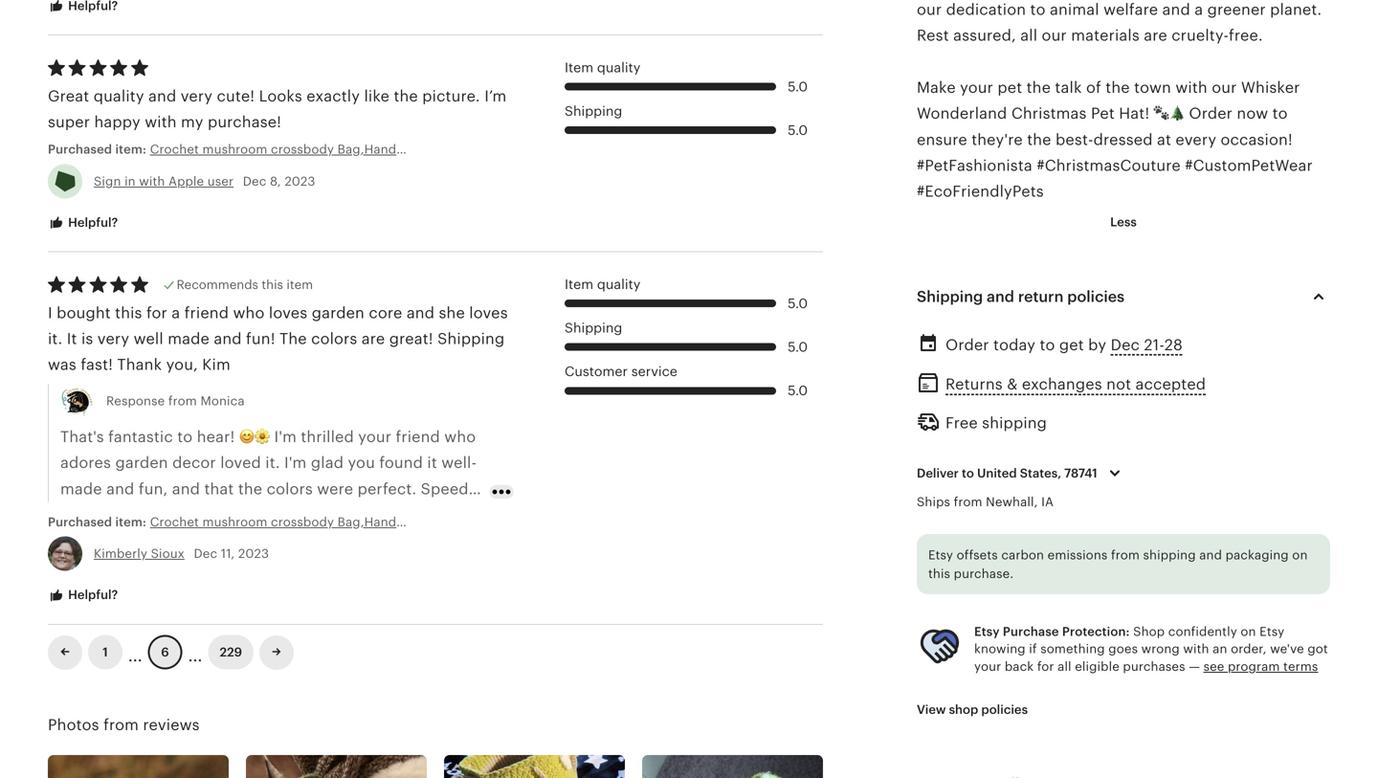 Task type: locate. For each thing, give the bounding box(es) containing it.
0 horizontal spatial policies
[[982, 703, 1028, 717]]

0 horizontal spatial …
[[128, 639, 142, 667]]

colors inside that's fantastic to hear! 😊🌼 i'm thrilled your friend who adores garden decor loved it. i'm glad you found it well- made and fun, and that the colors were perfect. speedy shipping is always a plus! thank you so much, kim, for your support!
[[267, 481, 313, 498]]

etsy purchase protection:
[[975, 625, 1130, 639]]

colors left were
[[267, 481, 313, 498]]

it
[[427, 454, 437, 472]]

a down recommends at the top
[[172, 304, 180, 322]]

and left 'return'
[[987, 288, 1015, 305]]

0 horizontal spatial is
[[81, 330, 93, 348]]

this inside etsy offsets carbon emissions from shipping and packaging on this purchase.
[[929, 567, 951, 581]]

today
[[994, 337, 1036, 354]]

was
[[48, 356, 77, 374]]

kimberly sioux link
[[94, 547, 185, 561]]

loves up the
[[269, 304, 308, 322]]

shipping inside dropdown button
[[917, 288, 984, 305]]

and inside 'great quality and very cute! looks exactly like the picture. i'm super happy with my purchase!'
[[148, 87, 177, 105]]

#custompetwear
[[1186, 157, 1314, 174]]

quality
[[597, 60, 641, 75], [94, 87, 144, 105], [597, 277, 641, 292]]

0 vertical spatial dec
[[243, 174, 267, 188]]

shipping
[[565, 104, 623, 119], [917, 288, 984, 305], [565, 320, 623, 336], [438, 330, 505, 348]]

the down loved
[[238, 481, 263, 498]]

0 vertical spatial this
[[262, 278, 283, 292]]

1 vertical spatial garden
[[115, 454, 168, 472]]

dec for 8,
[[243, 174, 267, 188]]

and up kim
[[214, 330, 242, 348]]

1 vertical spatial who
[[445, 428, 476, 446]]

1 vertical spatial on
[[1241, 625, 1257, 639]]

policies right shop
[[982, 703, 1028, 717]]

i'm left glad
[[284, 454, 307, 472]]

shipping inside i bought this for a friend who loves garden core and she loves it. it is very well made and fun! the colors are great! shipping was fast! thank you, kim
[[438, 330, 505, 348]]

purchased for i bought this for a friend who loves garden core and she loves it. it is very well made and fun! the colors are great! shipping was fast! thank you, kim
[[48, 515, 112, 530]]

0 horizontal spatial etsy
[[929, 548, 954, 562]]

1 horizontal spatial …
[[188, 639, 202, 667]]

2 … from the left
[[188, 639, 202, 667]]

0 vertical spatial purchased
[[48, 142, 112, 157]]

2 item from the top
[[565, 277, 594, 292]]

1 purchased item: from the top
[[48, 142, 150, 157]]

2 purchased from the top
[[48, 515, 112, 530]]

0 horizontal spatial thank
[[117, 356, 162, 374]]

from right the photos
[[103, 717, 139, 734]]

3 5.0 from the top
[[788, 296, 808, 311]]

1 loves from the left
[[269, 304, 308, 322]]

0 vertical spatial item:
[[115, 142, 147, 157]]

etsy for etsy purchase protection:
[[975, 625, 1000, 639]]

this left purchase.
[[929, 567, 951, 581]]

2 vertical spatial shipping
[[1144, 548, 1197, 562]]

ships
[[917, 495, 951, 510]]

for inside shop confidently on etsy knowing if something goes wrong with an order, we've got your back for all eligible purchases —
[[1038, 660, 1055, 674]]

your up wonderland
[[961, 79, 994, 96]]

for
[[146, 304, 167, 322], [443, 507, 464, 524], [1038, 660, 1055, 674]]

0 vertical spatial thank
[[117, 356, 162, 374]]

0 vertical spatial 2023
[[285, 174, 316, 188]]

from right ships
[[954, 495, 983, 510]]

made down adores
[[60, 481, 102, 498]]

photos
[[48, 717, 99, 734]]

etsy offsets carbon emissions from shipping and packaging on this purchase.
[[929, 548, 1309, 581]]

1 horizontal spatial very
[[181, 87, 213, 105]]

and up the great!
[[407, 304, 435, 322]]

confidently
[[1169, 625, 1238, 639]]

policies up by at top
[[1068, 288, 1125, 305]]

1 vertical spatial purchased item:
[[48, 515, 150, 530]]

dec right by at top
[[1111, 337, 1140, 354]]

you right glad
[[348, 454, 375, 472]]

2 horizontal spatial etsy
[[1260, 625, 1285, 639]]

2023 right 8,
[[285, 174, 316, 188]]

i'm
[[274, 428, 297, 446], [284, 454, 307, 472]]

2 horizontal spatial dec
[[1111, 337, 1140, 354]]

shipping up support!
[[60, 507, 125, 524]]

purchased
[[48, 142, 112, 157], [48, 515, 112, 530]]

and left cute!
[[148, 87, 177, 105]]

1 vertical spatial quality
[[94, 87, 144, 105]]

colors
[[311, 330, 358, 348], [267, 481, 313, 498]]

helpful? button for great quality and very cute! looks exactly like the picture. i'm super happy with my purchase!
[[34, 205, 132, 241]]

to up decor at the bottom of page
[[177, 428, 193, 446]]

to inside dropdown button
[[962, 466, 975, 481]]

that's fantastic to hear! 😊🌼 i'm thrilled your friend who adores garden decor loved it. i'm glad you found it well- made and fun, and that the colors were perfect. speedy shipping is always a plus! thank you so much, kim, for your support!
[[60, 428, 477, 550]]

0 horizontal spatial it.
[[48, 330, 63, 348]]

1 purchased from the top
[[48, 142, 112, 157]]

you left so
[[302, 507, 329, 524]]

order,
[[1232, 642, 1267, 657]]

thank right plus!
[[253, 507, 298, 524]]

cute!
[[217, 87, 255, 105]]

0 vertical spatial friend
[[184, 304, 229, 322]]

who up well-
[[445, 428, 476, 446]]

helpful? button for i bought this for a friend who loves garden core and she loves it. it is very well made and fun! the colors are great! shipping was fast! thank you, kim
[[34, 578, 132, 614]]

0 vertical spatial very
[[181, 87, 213, 105]]

dec left 8,
[[243, 174, 267, 188]]

0 vertical spatial for
[[146, 304, 167, 322]]

a left plus!
[[200, 507, 208, 524]]

0 vertical spatial order
[[1190, 105, 1233, 122]]

it
[[67, 330, 77, 348]]

0 horizontal spatial dec
[[194, 547, 218, 561]]

0 vertical spatial made
[[168, 330, 210, 348]]

to right now
[[1273, 105, 1289, 122]]

from right emissions
[[1112, 548, 1140, 562]]

order inside make your pet the talk of the town with our whisker wonderland christmas pet hat! 🐾🌲 order now to ensure they're the best-dressed at every occasion! #petfashionista #christmascouture #custompetwear #ecofriendlypets
[[1190, 105, 1233, 122]]

0 horizontal spatial you
[[302, 507, 329, 524]]

purchased down super
[[48, 142, 112, 157]]

1 item quality from the top
[[565, 60, 641, 75]]

offsets
[[957, 548, 999, 562]]

are
[[362, 330, 385, 348]]

this
[[262, 278, 283, 292], [115, 304, 142, 322], [929, 567, 951, 581]]

on up order,
[[1241, 625, 1257, 639]]

item quality for great quality and very cute! looks exactly like the picture. i'm super happy with my purchase!
[[565, 60, 641, 75]]

policies inside view shop policies button
[[982, 703, 1028, 717]]

the right like
[[394, 87, 418, 105]]

made inside i bought this for a friend who loves garden core and she loves it. it is very well made and fun! the colors are great! shipping was fast! thank you, kim
[[168, 330, 210, 348]]

is inside i bought this for a friend who loves garden core and she loves it. it is very well made and fun! the colors are great! shipping was fast! thank you, kim
[[81, 330, 93, 348]]

who inside that's fantastic to hear! 😊🌼 i'm thrilled your friend who adores garden decor loved it. i'm glad you found it well- made and fun, and that the colors were perfect. speedy shipping is always a plus! thank you so much, kim, for your support!
[[445, 428, 476, 446]]

1 horizontal spatial you
[[348, 454, 375, 472]]

1 vertical spatial for
[[443, 507, 464, 524]]

customer service
[[565, 364, 678, 379]]

2 vertical spatial for
[[1038, 660, 1055, 674]]

1 horizontal spatial thank
[[253, 507, 298, 524]]

to left united
[[962, 466, 975, 481]]

so
[[333, 507, 350, 524]]

from inside etsy offsets carbon emissions from shipping and packaging on this purchase.
[[1112, 548, 1140, 562]]

0 vertical spatial quality
[[597, 60, 641, 75]]

1 horizontal spatial order
[[1190, 105, 1233, 122]]

item:
[[115, 142, 147, 157], [115, 515, 147, 530]]

reviews
[[143, 717, 200, 734]]

0 vertical spatial it.
[[48, 330, 63, 348]]

who down recommends this item
[[233, 304, 265, 322]]

1 horizontal spatial this
[[262, 278, 283, 292]]

made
[[168, 330, 210, 348], [60, 481, 102, 498]]

for down speedy
[[443, 507, 464, 524]]

helpful? down the "sign"
[[65, 215, 118, 230]]

0 horizontal spatial on
[[1241, 625, 1257, 639]]

with left "my" on the left top of page
[[145, 114, 177, 131]]

and left fun,
[[106, 481, 134, 498]]

2023 right 11,
[[238, 547, 269, 561]]

shipping up "shop"
[[1144, 548, 1197, 562]]

for up well on the top
[[146, 304, 167, 322]]

is up support!
[[130, 507, 141, 524]]

2 helpful? from the top
[[65, 588, 118, 603]]

1 vertical spatial item
[[565, 277, 594, 292]]

my
[[181, 114, 204, 131]]

dec 21-28 button
[[1111, 331, 1183, 359]]

1 vertical spatial helpful?
[[65, 588, 118, 603]]

etsy left offsets
[[929, 548, 954, 562]]

item: up support!
[[115, 515, 147, 530]]

0 horizontal spatial made
[[60, 481, 102, 498]]

2 horizontal spatial this
[[929, 567, 951, 581]]

garden down the fantastic
[[115, 454, 168, 472]]

2 vertical spatial dec
[[194, 547, 218, 561]]

found
[[380, 454, 423, 472]]

and
[[148, 87, 177, 105], [987, 288, 1015, 305], [407, 304, 435, 322], [214, 330, 242, 348], [106, 481, 134, 498], [172, 481, 200, 498], [1200, 548, 1223, 562]]

1 … from the left
[[128, 639, 142, 667]]

a inside that's fantastic to hear! 😊🌼 i'm thrilled your friend who adores garden decor loved it. i'm glad you found it well- made and fun, and that the colors were perfect. speedy shipping is always a plus! thank you so much, kim, for your support!
[[200, 507, 208, 524]]

2023
[[285, 174, 316, 188], [238, 547, 269, 561]]

etsy up knowing
[[975, 625, 1000, 639]]

friend up it
[[396, 428, 440, 446]]

great
[[48, 87, 89, 105]]

hat!
[[1120, 105, 1150, 122]]

1 horizontal spatial made
[[168, 330, 210, 348]]

thank inside i bought this for a friend who loves garden core and she loves it. it is very well made and fun! the colors are great! shipping was fast! thank you, kim
[[117, 356, 162, 374]]

something
[[1041, 642, 1106, 657]]

program
[[1229, 660, 1281, 674]]

0 horizontal spatial friend
[[184, 304, 229, 322]]

1 vertical spatial very
[[97, 330, 129, 348]]

it. down 😊🌼
[[266, 454, 280, 472]]

2 loves from the left
[[469, 304, 508, 322]]

goes
[[1109, 642, 1139, 657]]

2 purchased item: from the top
[[48, 515, 150, 530]]

1 vertical spatial dec
[[1111, 337, 1140, 354]]

who
[[233, 304, 265, 322], [445, 428, 476, 446]]

1 horizontal spatial a
[[200, 507, 208, 524]]

in
[[125, 174, 136, 188]]

1 vertical spatial item quality
[[565, 277, 641, 292]]

… left 6
[[128, 639, 142, 667]]

your inside shop confidently on etsy knowing if something goes wrong with an order, we've got your back for all eligible purchases —
[[975, 660, 1002, 674]]

0 vertical spatial who
[[233, 304, 265, 322]]

and inside shipping and return policies dropdown button
[[987, 288, 1015, 305]]

1 horizontal spatial is
[[130, 507, 141, 524]]

it. left it
[[48, 330, 63, 348]]

0 vertical spatial policies
[[1068, 288, 1125, 305]]

colors inside i bought this for a friend who loves garden core and she loves it. it is very well made and fun! the colors are great! shipping was fast! thank you, kim
[[311, 330, 358, 348]]

1 horizontal spatial loves
[[469, 304, 508, 322]]

2 item: from the top
[[115, 515, 147, 530]]

order down our
[[1190, 105, 1233, 122]]

friend down recommends at the top
[[184, 304, 229, 322]]

is right it
[[81, 330, 93, 348]]

town
[[1135, 79, 1172, 96]]

dec for 21-
[[1111, 337, 1140, 354]]

from for monica
[[168, 394, 197, 408]]

etsy up the we've
[[1260, 625, 1285, 639]]

0 vertical spatial a
[[172, 304, 180, 322]]

from down the you,
[[168, 394, 197, 408]]

1 vertical spatial made
[[60, 481, 102, 498]]

the inside 'great quality and very cute! looks exactly like the picture. i'm super happy with my purchase!'
[[394, 87, 418, 105]]

carbon
[[1002, 548, 1045, 562]]

helpful? down the kimberly
[[65, 588, 118, 603]]

…
[[128, 639, 142, 667], [188, 639, 202, 667]]

2 item quality from the top
[[565, 277, 641, 292]]

1 vertical spatial policies
[[982, 703, 1028, 717]]

for inside i bought this for a friend who loves garden core and she loves it. it is very well made and fun! the colors are great! shipping was fast! thank you, kim
[[146, 304, 167, 322]]

a inside i bought this for a friend who loves garden core and she loves it. it is very well made and fun! the colors are great! shipping was fast! thank you, kim
[[172, 304, 180, 322]]

1 horizontal spatial dec
[[243, 174, 267, 188]]

… right 6 "link"
[[188, 639, 202, 667]]

purchased up the kimberly
[[48, 515, 112, 530]]

policies
[[1068, 288, 1125, 305], [982, 703, 1028, 717]]

customer
[[565, 364, 628, 379]]

return
[[1019, 288, 1064, 305]]

exchanges
[[1023, 376, 1103, 393]]

this up well on the top
[[115, 304, 142, 322]]

purchased item: for i bought this for a friend who loves garden core and she loves it. it is very well made and fun! the colors are great! shipping was fast! thank you, kim
[[48, 515, 150, 530]]

etsy inside etsy offsets carbon emissions from shipping and packaging on this purchase.
[[929, 548, 954, 562]]

with left our
[[1176, 79, 1208, 96]]

purchased for great quality and very cute! looks exactly like the picture. i'm super happy with my purchase!
[[48, 142, 112, 157]]

the down christmas
[[1028, 131, 1052, 148]]

1 horizontal spatial shipping
[[983, 415, 1048, 432]]

0 horizontal spatial a
[[172, 304, 180, 322]]

1 horizontal spatial it.
[[266, 454, 280, 472]]

your inside make your pet the talk of the town with our whisker wonderland christmas pet hat! 🐾🌲 order now to ensure they're the best-dressed at every occasion! #petfashionista #christmascouture #custompetwear #ecofriendlypets
[[961, 79, 994, 96]]

newhall,
[[986, 495, 1039, 510]]

exactly
[[307, 87, 360, 105]]

very up fast!
[[97, 330, 129, 348]]

0 vertical spatial colors
[[311, 330, 358, 348]]

1 vertical spatial is
[[130, 507, 141, 524]]

1 item from the top
[[565, 60, 594, 75]]

made up the you,
[[168, 330, 210, 348]]

very inside i bought this for a friend who loves garden core and she loves it. it is very well made and fun! the colors are great! shipping was fast! thank you, kim
[[97, 330, 129, 348]]

helpful?
[[65, 215, 118, 230], [65, 588, 118, 603]]

0 vertical spatial garden
[[312, 304, 365, 322]]

shipping and return policies
[[917, 288, 1125, 305]]

1 vertical spatial it.
[[266, 454, 280, 472]]

your up found
[[358, 428, 392, 446]]

order up the returns at right
[[946, 337, 990, 354]]

1 item: from the top
[[115, 142, 147, 157]]

and inside etsy offsets carbon emissions from shipping and packaging on this purchase.
[[1200, 548, 1223, 562]]

see program terms
[[1204, 660, 1319, 674]]

21-
[[1145, 337, 1165, 354]]

1 vertical spatial this
[[115, 304, 142, 322]]

purchased item: up the "sign"
[[48, 142, 150, 157]]

1 horizontal spatial for
[[443, 507, 464, 524]]

1 vertical spatial shipping
[[60, 507, 125, 524]]

0 vertical spatial helpful?
[[65, 215, 118, 230]]

with up —
[[1184, 642, 1210, 657]]

your left the kimberly
[[60, 533, 94, 550]]

thank inside that's fantastic to hear! 😊🌼 i'm thrilled your friend who adores garden decor loved it. i'm glad you found it well- made and fun, and that the colors were perfect. speedy shipping is always a plus! thank you so much, kim, for your support!
[[253, 507, 298, 524]]

this left item
[[262, 278, 283, 292]]

0 horizontal spatial for
[[146, 304, 167, 322]]

0 vertical spatial is
[[81, 330, 93, 348]]

i'm right 😊🌼
[[274, 428, 297, 446]]

1 horizontal spatial etsy
[[975, 625, 1000, 639]]

and left packaging
[[1200, 548, 1223, 562]]

shop
[[950, 703, 979, 717]]

1 vertical spatial item:
[[115, 515, 147, 530]]

1 link
[[88, 636, 123, 670]]

1 horizontal spatial garden
[[312, 304, 365, 322]]

1 horizontal spatial friend
[[396, 428, 440, 446]]

0 horizontal spatial order
[[946, 337, 990, 354]]

0 vertical spatial on
[[1293, 548, 1309, 562]]

your down knowing
[[975, 660, 1002, 674]]

item
[[565, 60, 594, 75], [565, 277, 594, 292]]

on right packaging
[[1293, 548, 1309, 562]]

free
[[946, 415, 978, 432]]

garden
[[312, 304, 365, 322], [115, 454, 168, 472]]

order today to get by dec 21-28
[[946, 337, 1183, 354]]

item: for with
[[115, 142, 147, 157]]

2 horizontal spatial shipping
[[1144, 548, 1197, 562]]

dec left 11,
[[194, 547, 218, 561]]

1 helpful? from the top
[[65, 215, 118, 230]]

0 horizontal spatial very
[[97, 330, 129, 348]]

adores
[[60, 454, 111, 472]]

1 vertical spatial 2023
[[238, 547, 269, 561]]

1 vertical spatial i'm
[[284, 454, 307, 472]]

1 horizontal spatial on
[[1293, 548, 1309, 562]]

very up "my" on the left top of page
[[181, 87, 213, 105]]

helpful? button down the "sign"
[[34, 205, 132, 241]]

sign
[[94, 174, 121, 188]]

best-
[[1056, 131, 1094, 148]]

1 vertical spatial thank
[[253, 507, 298, 524]]

garden up the are
[[312, 304, 365, 322]]

the up christmas
[[1027, 79, 1051, 96]]

6 link
[[148, 636, 183, 670]]

helpful? for i bought this for a friend who loves garden core and she loves it. it is very well made and fun! the colors are great! shipping was fast! thank you, kim
[[65, 588, 118, 603]]

purchased item: up support!
[[48, 515, 150, 530]]

0 vertical spatial shipping
[[983, 415, 1048, 432]]

kim
[[202, 356, 231, 374]]

make
[[917, 79, 956, 96]]

decor
[[172, 454, 216, 472]]

helpful? button down the kimberly
[[34, 578, 132, 614]]

shipping inside etsy offsets carbon emissions from shipping and packaging on this purchase.
[[1144, 548, 1197, 562]]

and down decor at the bottom of page
[[172, 481, 200, 498]]

1 helpful? button from the top
[[34, 205, 132, 241]]

0 horizontal spatial who
[[233, 304, 265, 322]]

1 vertical spatial a
[[200, 507, 208, 524]]

made inside that's fantastic to hear! 😊🌼 i'm thrilled your friend who adores garden decor loved it. i'm glad you found it well- made and fun, and that the colors were perfect. speedy shipping is always a plus! thank you so much, kim, for your support!
[[60, 481, 102, 498]]

0 horizontal spatial garden
[[115, 454, 168, 472]]

shipping down &
[[983, 415, 1048, 432]]

item: down happy
[[115, 142, 147, 157]]

colors left the are
[[311, 330, 358, 348]]

1 horizontal spatial who
[[445, 428, 476, 446]]

1 horizontal spatial policies
[[1068, 288, 1125, 305]]

view shop policies
[[917, 703, 1028, 717]]

8,
[[270, 174, 281, 188]]

1 vertical spatial friend
[[396, 428, 440, 446]]

an
[[1213, 642, 1228, 657]]

0 horizontal spatial this
[[115, 304, 142, 322]]

loves right she
[[469, 304, 508, 322]]

much,
[[355, 507, 402, 524]]

shipping
[[983, 415, 1048, 432], [60, 507, 125, 524], [1144, 548, 1197, 562]]

0 horizontal spatial loves
[[269, 304, 308, 322]]

for left all
[[1038, 660, 1055, 674]]

dec
[[243, 174, 267, 188], [1111, 337, 1140, 354], [194, 547, 218, 561]]

2 helpful? button from the top
[[34, 578, 132, 614]]

with
[[1176, 79, 1208, 96], [145, 114, 177, 131], [139, 174, 165, 188], [1184, 642, 1210, 657]]

thank down well on the top
[[117, 356, 162, 374]]

2 vertical spatial this
[[929, 567, 951, 581]]

2 horizontal spatial for
[[1038, 660, 1055, 674]]

2 vertical spatial quality
[[597, 277, 641, 292]]

5 5.0 from the top
[[788, 383, 808, 398]]

not
[[1107, 376, 1132, 393]]

1 vertical spatial purchased
[[48, 515, 112, 530]]



Task type: vqa. For each thing, say whether or not it's contained in the screenshot.
'together.'
no



Task type: describe. For each thing, give the bounding box(es) containing it.
with inside make your pet the talk of the town with our whisker wonderland christmas pet hat! 🐾🌲 order now to ensure they're the best-dressed at every occasion! #petfashionista #christmascouture #custompetwear #ecofriendlypets
[[1176, 79, 1208, 96]]

united
[[978, 466, 1018, 481]]

with right in
[[139, 174, 165, 188]]

28
[[1165, 337, 1183, 354]]

that
[[204, 481, 234, 498]]

knowing
[[975, 642, 1026, 657]]

the inside that's fantastic to hear! 😊🌼 i'm thrilled your friend who adores garden decor loved it. i'm glad you found it well- made and fun, and that the colors were perfect. speedy shipping is always a plus! thank you so much, kim, for your support!
[[238, 481, 263, 498]]

whisker
[[1242, 79, 1301, 96]]

picture.
[[423, 87, 481, 105]]

i'm
[[485, 87, 507, 105]]

0 horizontal spatial 2023
[[238, 547, 269, 561]]

plus!
[[212, 507, 249, 524]]

who inside i bought this for a friend who loves garden core and she loves it. it is very well made and fun! the colors are great! shipping was fast! thank you, kim
[[233, 304, 265, 322]]

free shipping
[[946, 415, 1048, 432]]

etsy for etsy offsets carbon emissions from shipping and packaging on this purchase.
[[929, 548, 954, 562]]

states,
[[1021, 466, 1062, 481]]

friend inside i bought this for a friend who loves garden core and she loves it. it is very well made and fun! the colors are great! shipping was fast! thank you, kim
[[184, 304, 229, 322]]

returns & exchanges not accepted button
[[946, 371, 1207, 399]]

user
[[208, 174, 234, 188]]

kimberly sioux dec 11, 2023
[[94, 547, 269, 561]]

on inside etsy offsets carbon emissions from shipping and packaging on this purchase.
[[1293, 548, 1309, 562]]

protection:
[[1063, 625, 1130, 639]]

if
[[1030, 642, 1038, 657]]

our
[[1212, 79, 1238, 96]]

terms
[[1284, 660, 1319, 674]]

support!
[[98, 533, 161, 550]]

etsy inside shop confidently on etsy knowing if something goes wrong with an order, we've got your back for all eligible purchases —
[[1260, 625, 1285, 639]]

purchases
[[1124, 660, 1186, 674]]

item quality for i bought this for a friend who loves garden core and she loves it. it is very well made and fun! the colors are great! shipping was fast! thank you, kim
[[565, 277, 641, 292]]

bought
[[57, 304, 111, 322]]

happy
[[94, 114, 141, 131]]

is inside that's fantastic to hear! 😊🌼 i'm thrilled your friend who adores garden decor loved it. i'm glad you found it well- made and fun, and that the colors were perfect. speedy shipping is always a plus! thank you so much, kim, for your support!
[[130, 507, 141, 524]]

all
[[1058, 660, 1072, 674]]

to left the get
[[1040, 337, 1056, 354]]

fantastic
[[108, 428, 173, 446]]

sioux
[[151, 547, 185, 561]]

for inside that's fantastic to hear! 😊🌼 i'm thrilled your friend who adores garden decor loved it. i'm glad you found it well- made and fun, and that the colors were perfect. speedy shipping is always a plus! thank you so much, kim, for your support!
[[443, 507, 464, 524]]

#christmascouture
[[1037, 157, 1181, 174]]

on inside shop confidently on etsy knowing if something goes wrong with an order, we've got your back for all eligible purchases —
[[1241, 625, 1257, 639]]

#ecofriendlypets
[[917, 183, 1045, 200]]

1 5.0 from the top
[[788, 79, 808, 94]]

quality for i bought this for a friend who loves garden core and she loves it. it is very well made and fun! the colors are great! shipping was fast! thank you, kim
[[597, 277, 641, 292]]

returns
[[946, 376, 1003, 393]]

0 vertical spatial i'm
[[274, 428, 297, 446]]

1 vertical spatial you
[[302, 507, 329, 524]]

garden inside that's fantastic to hear! 😊🌼 i'm thrilled your friend who adores garden decor loved it. i'm glad you found it well- made and fun, and that the colors were perfect. speedy shipping is always a plus! thank you so much, kim, for your support!
[[115, 454, 168, 472]]

helpful? for great quality and very cute! looks exactly like the picture. i'm super happy with my purchase!
[[65, 215, 118, 230]]

78741
[[1065, 466, 1098, 481]]

shipping inside that's fantastic to hear! 😊🌼 i'm thrilled your friend who adores garden decor loved it. i'm glad you found it well- made and fun, and that the colors were perfect. speedy shipping is always a plus! thank you so much, kim, for your support!
[[60, 507, 125, 524]]

4 5.0 from the top
[[788, 339, 808, 355]]

she
[[439, 304, 465, 322]]

shop
[[1134, 625, 1166, 639]]

now
[[1238, 105, 1269, 122]]

perfect.
[[358, 481, 417, 498]]

item: for it.
[[115, 515, 147, 530]]

i
[[48, 304, 52, 322]]

pet
[[998, 79, 1023, 96]]

to inside make your pet the talk of the town with our whisker wonderland christmas pet hat! 🐾🌲 order now to ensure they're the best-dressed at every occasion! #petfashionista #christmascouture #custompetwear #ecofriendlypets
[[1273, 105, 1289, 122]]

they're
[[972, 131, 1023, 148]]

view
[[917, 703, 947, 717]]

packaging
[[1226, 548, 1290, 562]]

less button
[[1097, 205, 1152, 239]]

purchase!
[[208, 114, 282, 131]]

like
[[364, 87, 390, 105]]

christmas
[[1012, 105, 1087, 122]]

wrong
[[1142, 642, 1181, 657]]

you,
[[166, 356, 198, 374]]

make your pet the talk of the town with our whisker wonderland christmas pet hat! 🐾🌲 order now to ensure they're the best-dressed at every occasion! #petfashionista #christmascouture #custompetwear #ecofriendlypets
[[917, 79, 1314, 200]]

get
[[1060, 337, 1085, 354]]

photos from reviews
[[48, 717, 200, 734]]

recommends this item
[[177, 278, 313, 292]]

great quality and very cute! looks exactly like the picture. i'm super happy with my purchase!
[[48, 87, 507, 131]]

this inside i bought this for a friend who loves garden core and she loves it. it is very well made and fun! the colors are great! shipping was fast! thank you, kim
[[115, 304, 142, 322]]

0 vertical spatial you
[[348, 454, 375, 472]]

see program terms link
[[1204, 660, 1319, 674]]

glad
[[311, 454, 344, 472]]

emissions
[[1048, 548, 1108, 562]]

eligible
[[1076, 660, 1120, 674]]

it. inside i bought this for a friend who loves garden core and she loves it. it is very well made and fun! the colors are great! shipping was fast! thank you, kim
[[48, 330, 63, 348]]

item for great quality and very cute! looks exactly like the picture. i'm super happy with my purchase!
[[565, 60, 594, 75]]

😊🌼
[[239, 428, 270, 446]]

with inside 'great quality and very cute! looks exactly like the picture. i'm super happy with my purchase!'
[[145, 114, 177, 131]]

quality inside 'great quality and very cute! looks exactly like the picture. i'm super happy with my purchase!'
[[94, 87, 144, 105]]

every
[[1176, 131, 1217, 148]]

view shop policies button
[[903, 693, 1043, 728]]

thrilled
[[301, 428, 354, 446]]

with inside shop confidently on etsy knowing if something goes wrong with an order, we've got your back for all eligible purchases —
[[1184, 642, 1210, 657]]

item for i bought this for a friend who loves garden core and she loves it. it is very well made and fun! the colors are great! shipping was fast! thank you, kim
[[565, 277, 594, 292]]

loved
[[220, 454, 261, 472]]

see
[[1204, 660, 1225, 674]]

response
[[106, 394, 165, 408]]

always
[[146, 507, 195, 524]]

1 vertical spatial order
[[946, 337, 990, 354]]

shop confidently on etsy knowing if something goes wrong with an order, we've got your back for all eligible purchases —
[[975, 625, 1329, 674]]

friend inside that's fantastic to hear! 😊🌼 i'm thrilled your friend who adores garden decor loved it. i'm glad you found it well- made and fun, and that the colors were perfect. speedy shipping is always a plus! thank you so much, kim, for your support!
[[396, 428, 440, 446]]

fast!
[[81, 356, 113, 374]]

well-
[[442, 454, 477, 472]]

recommends
[[177, 278, 258, 292]]

looks
[[259, 87, 303, 105]]

monica
[[201, 394, 245, 408]]

very inside 'great quality and very cute! looks exactly like the picture. i'm super happy with my purchase!'
[[181, 87, 213, 105]]

ensure
[[917, 131, 968, 148]]

accepted
[[1136, 376, 1207, 393]]

of
[[1087, 79, 1102, 96]]

ships from newhall, ia
[[917, 495, 1054, 510]]

kimberly
[[94, 547, 147, 561]]

pet
[[1092, 105, 1115, 122]]

the right of
[[1106, 79, 1131, 96]]

great!
[[389, 330, 434, 348]]

229
[[220, 646, 242, 660]]

from for newhall,
[[954, 495, 983, 510]]

returns & exchanges not accepted
[[946, 376, 1207, 393]]

policies inside shipping and return policies dropdown button
[[1068, 288, 1125, 305]]

2 5.0 from the top
[[788, 122, 808, 138]]

we've
[[1271, 642, 1305, 657]]

that's
[[60, 428, 104, 446]]

back
[[1005, 660, 1034, 674]]

&
[[1008, 376, 1018, 393]]

talk
[[1056, 79, 1083, 96]]

less
[[1111, 215, 1137, 229]]

to inside that's fantastic to hear! 😊🌼 i'm thrilled your friend who adores garden decor loved it. i'm glad you found it well- made and fun, and that the colors were perfect. speedy shipping is always a plus! thank you so much, kim, for your support!
[[177, 428, 193, 446]]

purchased item: for great quality and very cute! looks exactly like the picture. i'm super happy with my purchase!
[[48, 142, 150, 157]]

at
[[1158, 131, 1172, 148]]

it. inside that's fantastic to hear! 😊🌼 i'm thrilled your friend who adores garden decor loved it. i'm glad you found it well- made and fun, and that the colors were perfect. speedy shipping is always a plus! thank you so much, kim, for your support!
[[266, 454, 280, 472]]

quality for great quality and very cute! looks exactly like the picture. i'm super happy with my purchase!
[[597, 60, 641, 75]]

garden inside i bought this for a friend who loves garden core and she loves it. it is very well made and fun! the colors are great! shipping was fast! thank you, kim
[[312, 304, 365, 322]]

purchase.
[[954, 567, 1014, 581]]

the
[[280, 330, 307, 348]]

from for reviews
[[103, 717, 139, 734]]

1 horizontal spatial 2023
[[285, 174, 316, 188]]



